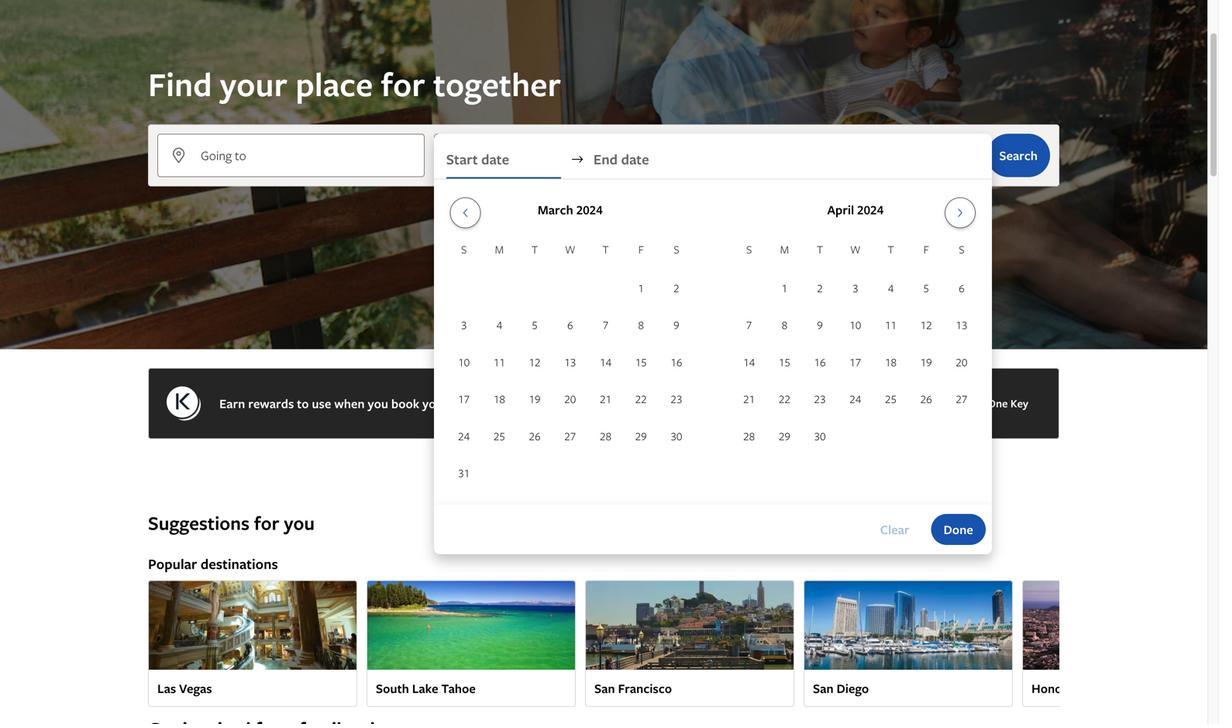Task type: locate. For each thing, give the bounding box(es) containing it.
1 horizontal spatial 27
[[956, 392, 968, 406]]

1 horizontal spatial 20
[[956, 355, 968, 369]]

2 1 from the left
[[782, 281, 788, 295]]

24
[[850, 392, 862, 406], [458, 429, 470, 443]]

7
[[603, 318, 609, 332], [747, 318, 752, 332]]

1 horizontal spatial 14
[[744, 355, 755, 369]]

0 horizontal spatial 15
[[636, 355, 647, 369]]

7 for 7 "button" inside the march 2024 element
[[603, 318, 609, 332]]

0 horizontal spatial 6
[[568, 318, 573, 332]]

for up destinations
[[254, 510, 280, 536]]

1 7 button from the left
[[588, 307, 624, 343]]

you
[[368, 395, 388, 412], [284, 510, 315, 536]]

0 vertical spatial 26
[[921, 392, 933, 406]]

0 horizontal spatial date
[[481, 150, 509, 169]]

3 inside april 2024 element
[[853, 281, 859, 295]]

18 inside march 2024 element
[[494, 392, 505, 406]]

find your place for together
[[148, 62, 561, 106]]

26 for 26 button to the left
[[529, 429, 541, 443]]

13 inside april 2024 element
[[956, 318, 968, 332]]

1 vertical spatial you
[[284, 510, 315, 536]]

1 for march 2024
[[638, 281, 644, 295]]

1 vertical spatial 11 button
[[482, 344, 517, 380]]

13 inside march 2024 element
[[565, 355, 576, 369]]

21 inside march 2024 element
[[600, 392, 612, 406]]

san
[[595, 680, 615, 697], [813, 680, 834, 697]]

25 inside march 2024 element
[[494, 429, 505, 443]]

1 m from the left
[[495, 242, 504, 257]]

2 7 from the left
[[747, 318, 752, 332]]

26 inside march 2024 element
[[529, 429, 541, 443]]

21 inside april 2024 element
[[744, 392, 755, 406]]

1 23 from the left
[[671, 392, 683, 406]]

1 7 from the left
[[603, 318, 609, 332]]

12 inside april 2024 element
[[921, 318, 933, 332]]

1 horizontal spatial 26 button
[[909, 381, 944, 417]]

2 f from the left
[[924, 242, 930, 257]]

4 inside april 2024 element
[[888, 281, 894, 295]]

1 vertical spatial your
[[423, 395, 448, 412]]

1 horizontal spatial 16
[[815, 355, 826, 369]]

0 horizontal spatial 3 button
[[446, 307, 482, 343]]

14 button
[[588, 344, 624, 380], [732, 344, 767, 380]]

next month image
[[952, 207, 970, 219]]

1 28 from the left
[[600, 429, 612, 443]]

23 inside march 2024 element
[[671, 392, 683, 406]]

4 s from the left
[[959, 242, 965, 257]]

2 28 from the left
[[744, 429, 755, 443]]

date right start
[[481, 150, 509, 169]]

1 1 from the left
[[638, 281, 644, 295]]

12 inside march 2024 element
[[529, 355, 541, 369]]

2 14 button from the left
[[732, 344, 767, 380]]

6 inside april 2024 element
[[959, 281, 965, 295]]

san left francisco
[[595, 680, 615, 697]]

1 2024 from the left
[[577, 201, 603, 218]]

25 button
[[874, 381, 909, 417], [482, 418, 517, 454]]

19 inside april 2024 element
[[921, 355, 933, 369]]

1 horizontal spatial 5
[[924, 281, 930, 295]]

15 button
[[624, 344, 659, 380], [767, 344, 803, 380]]

1 f from the left
[[639, 242, 644, 257]]

1 vertical spatial 3
[[461, 318, 467, 332]]

1 horizontal spatial 21 button
[[732, 381, 767, 417]]

6
[[959, 281, 965, 295], [568, 318, 573, 332]]

w down april 2024
[[851, 242, 861, 257]]

2 29 from the left
[[779, 429, 791, 443]]

1 date from the left
[[481, 150, 509, 169]]

2 9 button from the left
[[803, 307, 838, 343]]

0 vertical spatial 24
[[850, 392, 862, 406]]

2 9 from the left
[[817, 318, 823, 332]]

1 horizontal spatial 9 button
[[803, 307, 838, 343]]

1 vertical spatial 12
[[529, 355, 541, 369]]

17 button
[[838, 344, 874, 380], [446, 381, 482, 417]]

0 horizontal spatial 6 button
[[553, 307, 588, 343]]

2 23 from the left
[[815, 392, 826, 406]]

4 button
[[874, 270, 909, 306], [482, 307, 517, 343]]

23 inside april 2024 element
[[815, 392, 826, 406]]

2 2024 from the left
[[858, 201, 884, 218]]

27 inside march 2024 element
[[565, 429, 576, 443]]

1 vertical spatial 19
[[529, 392, 541, 406]]

1 vertical spatial 4
[[497, 318, 503, 332]]

2 m from the left
[[781, 242, 789, 257]]

1 8 from the left
[[638, 318, 644, 332]]

1 horizontal spatial 2024
[[858, 201, 884, 218]]

15
[[636, 355, 647, 369], [779, 355, 791, 369]]

s
[[461, 242, 467, 257], [674, 242, 680, 257], [747, 242, 752, 257], [959, 242, 965, 257]]

w inside march 2024 element
[[565, 242, 576, 257]]

29 inside march 2024 element
[[636, 429, 647, 443]]

1 horizontal spatial 12
[[921, 318, 933, 332]]

san francisco
[[595, 680, 672, 697]]

24 button
[[838, 381, 874, 417], [446, 418, 482, 454]]

2 21 from the left
[[744, 392, 755, 406]]

2 s from the left
[[674, 242, 680, 257]]

1 vertical spatial 17 button
[[446, 381, 482, 417]]

0 vertical spatial 20
[[956, 355, 968, 369]]

2
[[674, 281, 680, 295], [817, 281, 823, 295]]

22
[[636, 392, 647, 406], [779, 392, 791, 406]]

san diego
[[813, 680, 869, 697]]

0 horizontal spatial 26 button
[[517, 418, 553, 454]]

6 button
[[944, 270, 980, 306], [553, 307, 588, 343]]

w
[[565, 242, 576, 257], [851, 242, 861, 257]]

earn
[[219, 395, 245, 412]]

15 inside march 2024 element
[[636, 355, 647, 369]]

26 for 26 button to the right
[[921, 392, 933, 406]]

20
[[956, 355, 968, 369], [565, 392, 576, 406]]

1 horizontal spatial 9
[[817, 318, 823, 332]]

1 16 button from the left
[[659, 344, 695, 380]]

1 horizontal spatial 7
[[747, 318, 752, 332]]

6 for right 6 button
[[959, 281, 965, 295]]

18
[[885, 355, 897, 369], [494, 392, 505, 406]]

11 inside april 2024 element
[[885, 318, 897, 332]]

0 horizontal spatial 1
[[638, 281, 644, 295]]

0 horizontal spatial 10
[[458, 355, 470, 369]]

2 15 from the left
[[779, 355, 791, 369]]

5
[[924, 281, 930, 295], [532, 318, 538, 332]]

2 8 from the left
[[782, 318, 788, 332]]

10 button
[[838, 307, 874, 343], [446, 344, 482, 380]]

19 button
[[909, 344, 944, 380], [517, 381, 553, 417]]

17 inside april 2024 element
[[850, 355, 862, 369]]

10 inside april 2024 element
[[850, 318, 862, 332]]

29
[[636, 429, 647, 443], [779, 429, 791, 443]]

18 inside april 2024 element
[[885, 355, 897, 369]]

0 horizontal spatial 2 button
[[659, 270, 695, 306]]

1 22 from the left
[[636, 392, 647, 406]]

for
[[381, 62, 425, 106], [254, 510, 280, 536]]

1 9 button from the left
[[659, 307, 695, 343]]

1 inside april 2024 element
[[782, 281, 788, 295]]

0 vertical spatial 10
[[850, 318, 862, 332]]

2024
[[577, 201, 603, 218], [858, 201, 884, 218]]

24 inside april 2024 element
[[850, 392, 862, 406]]

1 horizontal spatial 24
[[850, 392, 862, 406]]

2 22 from the left
[[779, 392, 791, 406]]

1 2 from the left
[[674, 281, 680, 295]]

1 14 from the left
[[600, 355, 612, 369]]

30
[[671, 429, 683, 443], [815, 429, 826, 443]]

22 button
[[624, 381, 659, 417], [767, 381, 803, 417]]

2 30 button from the left
[[803, 418, 838, 454]]

20 inside april 2024 element
[[956, 355, 968, 369]]

9
[[674, 318, 680, 332], [817, 318, 823, 332]]

2 2 from the left
[[817, 281, 823, 295]]

1 horizontal spatial 1 button
[[767, 270, 803, 306]]

1 horizontal spatial 2
[[817, 281, 823, 295]]

0 vertical spatial 3
[[853, 281, 859, 295]]

9 button inside march 2024 element
[[659, 307, 695, 343]]

0 horizontal spatial you
[[284, 510, 315, 536]]

f inside march 2024 element
[[639, 242, 644, 257]]

21 left and
[[600, 392, 612, 406]]

0 horizontal spatial 20
[[565, 392, 576, 406]]

9 button
[[659, 307, 695, 343], [803, 307, 838, 343]]

21 right hotels.com
[[744, 392, 755, 406]]

1 horizontal spatial 13 button
[[944, 307, 980, 343]]

0 horizontal spatial 21
[[600, 392, 612, 406]]

f
[[639, 242, 644, 257], [924, 242, 930, 257]]

1 2 button from the left
[[659, 270, 695, 306]]

0 horizontal spatial 27 button
[[553, 418, 588, 454]]

1 vertical spatial 27
[[565, 429, 576, 443]]

3 button
[[838, 270, 874, 306], [446, 307, 482, 343]]

place
[[296, 62, 373, 106]]

16 inside march 2024 element
[[671, 355, 683, 369]]

21 button right hotels.com
[[732, 381, 767, 417]]

start
[[446, 150, 478, 169]]

1 21 button from the left
[[588, 381, 624, 417]]

2 22 button from the left
[[767, 381, 803, 417]]

17 inside march 2024 element
[[458, 392, 470, 406]]

1 horizontal spatial 5 button
[[909, 270, 944, 306]]

10 for the top the 10 button
[[850, 318, 862, 332]]

south lake tahoe
[[376, 680, 476, 697]]

1 29 from the left
[[636, 429, 647, 443]]

11
[[885, 318, 897, 332], [494, 355, 505, 369]]

1 inside march 2024 element
[[638, 281, 644, 295]]

your right "find"
[[220, 62, 288, 106]]

1 vertical spatial 13 button
[[553, 344, 588, 380]]

1 horizontal spatial you
[[368, 395, 388, 412]]

1 horizontal spatial 22
[[779, 392, 791, 406]]

3 s from the left
[[747, 242, 752, 257]]

1 vertical spatial 18 button
[[482, 381, 517, 417]]

0 vertical spatial 17 button
[[838, 344, 874, 380]]

book
[[391, 395, 420, 412]]

your left the next
[[423, 395, 448, 412]]

1 horizontal spatial 25
[[885, 392, 897, 406]]

2 date from the left
[[621, 150, 649, 169]]

f for april 2024
[[924, 242, 930, 257]]

1 8 button from the left
[[624, 307, 659, 343]]

1 horizontal spatial 15 button
[[767, 344, 803, 380]]

use
[[312, 395, 331, 412]]

f inside april 2024 element
[[924, 242, 930, 257]]

14
[[600, 355, 612, 369], [744, 355, 755, 369]]

8 inside march 2024 element
[[638, 318, 644, 332]]

show previous card image
[[139, 638, 157, 650]]

5 button
[[909, 270, 944, 306], [517, 307, 553, 343]]

previous month image
[[456, 207, 475, 219]]

1 9 from the left
[[674, 318, 680, 332]]

8 button
[[624, 307, 659, 343], [767, 307, 803, 343]]

2 21 button from the left
[[732, 381, 767, 417]]

0 vertical spatial 5 button
[[909, 270, 944, 306]]

0 horizontal spatial 13
[[565, 355, 576, 369]]

2 1 button from the left
[[767, 270, 803, 306]]

emerald bay state park image
[[367, 580, 576, 670]]

w for april
[[851, 242, 861, 257]]

0 horizontal spatial 28
[[600, 429, 612, 443]]

m
[[495, 242, 504, 257], [781, 242, 789, 257]]

1 vertical spatial 13
[[565, 355, 576, 369]]

w down march 2024
[[565, 242, 576, 257]]

1 horizontal spatial 11
[[885, 318, 897, 332]]

2 23 button from the left
[[803, 381, 838, 417]]

1 16 from the left
[[671, 355, 683, 369]]

1 horizontal spatial 3
[[853, 281, 859, 295]]

0 vertical spatial 11 button
[[874, 307, 909, 343]]

francisco
[[618, 680, 672, 697]]

1 22 button from the left
[[624, 381, 659, 417]]

end date
[[594, 150, 649, 169]]

1 15 button from the left
[[624, 344, 659, 380]]

1
[[638, 281, 644, 295], [782, 281, 788, 295]]

t
[[532, 242, 538, 257], [603, 242, 609, 257], [817, 242, 824, 257], [888, 242, 894, 257]]

1 horizontal spatial 8
[[782, 318, 788, 332]]

0 horizontal spatial 25
[[494, 429, 505, 443]]

14 inside march 2024 element
[[600, 355, 612, 369]]

26 button
[[909, 381, 944, 417], [517, 418, 553, 454]]

11 button
[[874, 307, 909, 343], [482, 344, 517, 380]]

20 inside march 2024 element
[[565, 392, 576, 406]]

7 inside april 2024 element
[[747, 318, 752, 332]]

22 inside march 2024 element
[[636, 392, 647, 406]]

0 vertical spatial 5
[[924, 281, 930, 295]]

1 horizontal spatial 10 button
[[838, 307, 874, 343]]

your
[[220, 62, 288, 106], [423, 395, 448, 412]]

1 button
[[624, 270, 659, 306], [767, 270, 803, 306]]

2 14 from the left
[[744, 355, 755, 369]]

7 inside march 2024 element
[[603, 318, 609, 332]]

21 button left and
[[588, 381, 624, 417]]

2024 for april 2024
[[858, 201, 884, 218]]

18 for top 18 button
[[885, 355, 897, 369]]

date right end in the top of the page
[[621, 150, 649, 169]]

2 2 button from the left
[[803, 270, 838, 306]]

for right place
[[381, 62, 425, 106]]

2 16 from the left
[[815, 355, 826, 369]]

2 t from the left
[[603, 242, 609, 257]]

2024 right march in the left top of the page
[[577, 201, 603, 218]]

17
[[850, 355, 862, 369], [458, 392, 470, 406]]

0 horizontal spatial 22
[[636, 392, 647, 406]]

1 horizontal spatial 6
[[959, 281, 965, 295]]

directional image
[[571, 152, 584, 166]]

2 button for april 2024
[[803, 270, 838, 306]]

0 horizontal spatial 7
[[603, 318, 609, 332]]

29 button
[[624, 418, 659, 454], [767, 418, 803, 454]]

1 horizontal spatial 11 button
[[874, 307, 909, 343]]

27 inside april 2024 element
[[956, 392, 968, 406]]

4
[[888, 281, 894, 295], [497, 318, 503, 332]]

26 inside april 2024 element
[[921, 392, 933, 406]]

1 w from the left
[[565, 242, 576, 257]]

1 san from the left
[[595, 680, 615, 697]]

18 for 18 button to the left
[[494, 392, 505, 406]]

0 vertical spatial 27
[[956, 392, 968, 406]]

1 1 button from the left
[[624, 270, 659, 306]]

14 button inside april 2024 element
[[732, 344, 767, 380]]

27
[[956, 392, 968, 406], [565, 429, 576, 443]]

2 30 from the left
[[815, 429, 826, 443]]

21
[[600, 392, 612, 406], [744, 392, 755, 406]]

1 15 from the left
[[636, 355, 647, 369]]

march 2024
[[538, 201, 603, 218]]

1 horizontal spatial 22 button
[[767, 381, 803, 417]]

1 horizontal spatial 2 button
[[803, 270, 838, 306]]

2 button
[[659, 270, 695, 306], [803, 270, 838, 306]]

w inside april 2024 element
[[851, 242, 861, 257]]

10
[[850, 318, 862, 332], [458, 355, 470, 369]]

16
[[671, 355, 683, 369], [815, 355, 826, 369]]

6 inside march 2024 element
[[568, 318, 573, 332]]

3
[[853, 281, 859, 295], [461, 318, 467, 332]]

san left diego
[[813, 680, 834, 697]]

for inside wizard region
[[381, 62, 425, 106]]

2 w from the left
[[851, 242, 861, 257]]

on
[[528, 395, 543, 412]]

11 inside march 2024 element
[[494, 355, 505, 369]]

31
[[458, 466, 470, 480]]

wizard region
[[0, 0, 1208, 554]]

2 san from the left
[[813, 680, 834, 697]]

expedia,
[[579, 395, 626, 412]]

1 horizontal spatial 13
[[956, 318, 968, 332]]

7 button
[[588, 307, 624, 343], [732, 307, 767, 343]]

1 vertical spatial 5 button
[[517, 307, 553, 343]]

1 vertical spatial 24
[[458, 429, 470, 443]]

30 inside march 2024 element
[[671, 429, 683, 443]]

17 for the leftmost 17 button
[[458, 392, 470, 406]]

start date
[[446, 150, 509, 169]]

application
[[446, 191, 980, 492]]

1 s from the left
[[461, 242, 467, 257]]

30 button
[[659, 418, 695, 454], [803, 418, 838, 454]]

m for april 2024
[[781, 242, 789, 257]]

application containing march 2024
[[446, 191, 980, 492]]

0 horizontal spatial 18 button
[[482, 381, 517, 417]]

0 vertical spatial 6
[[959, 281, 965, 295]]

9 button inside april 2024 element
[[803, 307, 838, 343]]

1 23 button from the left
[[659, 381, 695, 417]]

0 horizontal spatial 3
[[461, 318, 467, 332]]

together
[[433, 62, 561, 106]]

12 button
[[909, 307, 944, 343], [517, 344, 553, 380]]

7 for 7 "button" inside the april 2024 element
[[747, 318, 752, 332]]

8
[[638, 318, 644, 332], [782, 318, 788, 332]]

1 30 from the left
[[671, 429, 683, 443]]

tahoe
[[441, 680, 476, 697]]

3 inside march 2024 element
[[461, 318, 467, 332]]

2024 right april
[[858, 201, 884, 218]]

2 7 button from the left
[[732, 307, 767, 343]]

0 horizontal spatial 5
[[532, 318, 538, 332]]

march
[[538, 201, 574, 218]]

0 vertical spatial for
[[381, 62, 425, 106]]

m inside april 2024 element
[[781, 242, 789, 257]]

1 horizontal spatial 4
[[888, 281, 894, 295]]

4 inside march 2024 element
[[497, 318, 503, 332]]

3 t from the left
[[817, 242, 824, 257]]

1 horizontal spatial your
[[423, 395, 448, 412]]

2 button for march 2024
[[659, 270, 695, 306]]

0 horizontal spatial 23
[[671, 392, 683, 406]]

7 button inside march 2024 element
[[588, 307, 624, 343]]

0 horizontal spatial 27
[[565, 429, 576, 443]]

1 horizontal spatial 29
[[779, 429, 791, 443]]

getaway
[[479, 395, 525, 412]]

12
[[921, 318, 933, 332], [529, 355, 541, 369]]

1 horizontal spatial 10
[[850, 318, 862, 332]]

13
[[956, 318, 968, 332], [565, 355, 576, 369]]

5 inside april 2024 element
[[924, 281, 930, 295]]

1 21 from the left
[[600, 392, 612, 406]]

9 inside april 2024 element
[[817, 318, 823, 332]]

las vegas
[[157, 680, 212, 697]]

1 vertical spatial 18
[[494, 392, 505, 406]]

25 inside april 2024 element
[[885, 392, 897, 406]]

and
[[629, 395, 650, 412]]

suggestions
[[148, 510, 250, 536]]

10 inside march 2024 element
[[458, 355, 470, 369]]

25
[[885, 392, 897, 406], [494, 429, 505, 443]]



Task type: vqa. For each thing, say whether or not it's contained in the screenshot.


Task type: describe. For each thing, give the bounding box(es) containing it.
2 28 button from the left
[[732, 418, 767, 454]]

25 for 25 button to the left
[[494, 429, 505, 443]]

22 inside april 2024 element
[[779, 392, 791, 406]]

makiki - lower punchbowl - tantalus showing landscape views, a sunset and a city image
[[1023, 580, 1220, 670]]

6 for the bottom 6 button
[[568, 318, 573, 332]]

suggestions for you
[[148, 510, 315, 536]]

f for march 2024
[[639, 242, 644, 257]]

0 vertical spatial 24 button
[[838, 381, 874, 417]]

1 horizontal spatial 27 button
[[944, 381, 980, 417]]

1 horizontal spatial 19 button
[[909, 344, 944, 380]]

san francisco featuring a ferry, a high rise building and skyline image
[[585, 580, 795, 670]]

20 for bottommost 20 'button'
[[565, 392, 576, 406]]

1 t from the left
[[532, 242, 538, 257]]

start date button
[[446, 140, 561, 179]]

0 horizontal spatial 19 button
[[517, 381, 553, 417]]

17 for 17 button to the right
[[850, 355, 862, 369]]

2 15 button from the left
[[767, 344, 803, 380]]

1 29 button from the left
[[624, 418, 659, 454]]

honolulu
[[1032, 680, 1083, 697]]

4 for the bottom 4 button
[[497, 318, 503, 332]]

rewards
[[248, 395, 294, 412]]

24 inside march 2024 element
[[458, 429, 470, 443]]

1 horizontal spatial 17 button
[[838, 344, 874, 380]]

date for start date
[[481, 150, 509, 169]]

1 vertical spatial 20 button
[[553, 381, 588, 417]]

when
[[334, 395, 365, 412]]

april 2024 element
[[732, 241, 980, 455]]

las
[[157, 680, 176, 697]]

1 vertical spatial 3 button
[[446, 307, 482, 343]]

end date button
[[594, 140, 709, 179]]

0 vertical spatial 13 button
[[944, 307, 980, 343]]

10 for the bottom the 10 button
[[458, 355, 470, 369]]

march 2024 element
[[446, 241, 695, 492]]

done button
[[932, 514, 986, 545]]

1 vertical spatial 4 button
[[482, 307, 517, 343]]

south
[[376, 680, 409, 697]]

marina district featuring a bay or harbor image
[[804, 580, 1013, 670]]

vrbo,
[[546, 395, 576, 412]]

0 vertical spatial 12 button
[[909, 307, 944, 343]]

done
[[944, 521, 974, 538]]

8 inside april 2024 element
[[782, 318, 788, 332]]

m for march 2024
[[495, 242, 504, 257]]

5 inside march 2024 element
[[532, 318, 538, 332]]

0 vertical spatial you
[[368, 395, 388, 412]]

2 16 button from the left
[[803, 344, 838, 380]]

0 vertical spatial 25 button
[[874, 381, 909, 417]]

25 for the topmost 25 button
[[885, 392, 897, 406]]

w for march
[[565, 242, 576, 257]]

hotels.com
[[653, 395, 717, 412]]

0 horizontal spatial 24 button
[[446, 418, 482, 454]]

0 vertical spatial 3 button
[[838, 270, 874, 306]]

7 button inside april 2024 element
[[732, 307, 767, 343]]

show next card image
[[1051, 638, 1069, 650]]

14 inside april 2024 element
[[744, 355, 755, 369]]

destinations
[[201, 554, 278, 573]]

1 30 button from the left
[[659, 418, 695, 454]]

vegas
[[179, 680, 212, 697]]

1 button for april 2024
[[767, 270, 803, 306]]

0 vertical spatial 18 button
[[874, 344, 909, 380]]

4 t from the left
[[888, 242, 894, 257]]

popular
[[148, 554, 197, 573]]

0 vertical spatial 10 button
[[838, 307, 874, 343]]

1 button for march 2024
[[624, 270, 659, 306]]

las vegas featuring interior views image
[[148, 580, 357, 670]]

1 28 button from the left
[[588, 418, 624, 454]]

19 inside march 2024 element
[[529, 392, 541, 406]]

2024 for march 2024
[[577, 201, 603, 218]]

application inside wizard region
[[446, 191, 980, 492]]

find
[[148, 62, 212, 106]]

2 8 button from the left
[[767, 307, 803, 343]]

earn rewards to use when you book your next getaway on vrbo, expedia, and hotels.com
[[219, 395, 717, 412]]

2 for march 2024
[[674, 281, 680, 295]]

recently viewed region
[[139, 486, 1069, 511]]

12 for 12 button to the left
[[529, 355, 541, 369]]

san for san diego
[[813, 680, 834, 697]]

0 vertical spatial 20 button
[[944, 344, 980, 380]]

to
[[297, 395, 309, 412]]

2 for april 2024
[[817, 281, 823, 295]]

0 horizontal spatial for
[[254, 510, 280, 536]]

31 button
[[446, 455, 482, 491]]

16 inside april 2024 element
[[815, 355, 826, 369]]

0 horizontal spatial 25 button
[[482, 418, 517, 454]]

0 horizontal spatial 11 button
[[482, 344, 517, 380]]

9 inside march 2024 element
[[674, 318, 680, 332]]

28 inside march 2024 element
[[600, 429, 612, 443]]

12 for top 12 button
[[921, 318, 933, 332]]

30 inside april 2024 element
[[815, 429, 826, 443]]

29 inside april 2024 element
[[779, 429, 791, 443]]

date for end date
[[621, 150, 649, 169]]

0 horizontal spatial 12 button
[[517, 344, 553, 380]]

lake
[[412, 680, 438, 697]]

2 29 button from the left
[[767, 418, 803, 454]]

end
[[594, 150, 618, 169]]

4 for the rightmost 4 button
[[888, 281, 894, 295]]

april 2024
[[828, 201, 884, 218]]

28 inside april 2024 element
[[744, 429, 755, 443]]

1 vertical spatial 27 button
[[553, 418, 588, 454]]

san for san francisco
[[595, 680, 615, 697]]

1 vertical spatial 10 button
[[446, 344, 482, 380]]

search button
[[987, 134, 1051, 177]]

1 horizontal spatial 4 button
[[874, 270, 909, 306]]

next
[[451, 395, 476, 412]]

0 horizontal spatial 17 button
[[446, 381, 482, 417]]

20 for topmost 20 'button'
[[956, 355, 968, 369]]

1 14 button from the left
[[588, 344, 624, 380]]

search
[[1000, 147, 1038, 164]]

15 inside april 2024 element
[[779, 355, 791, 369]]

diego
[[837, 680, 869, 697]]

1 horizontal spatial 6 button
[[944, 270, 980, 306]]

1 for april 2024
[[782, 281, 788, 295]]

april
[[828, 201, 855, 218]]

1 vertical spatial 6 button
[[553, 307, 588, 343]]

your inside wizard region
[[220, 62, 288, 106]]

popular destinations
[[148, 554, 278, 573]]



